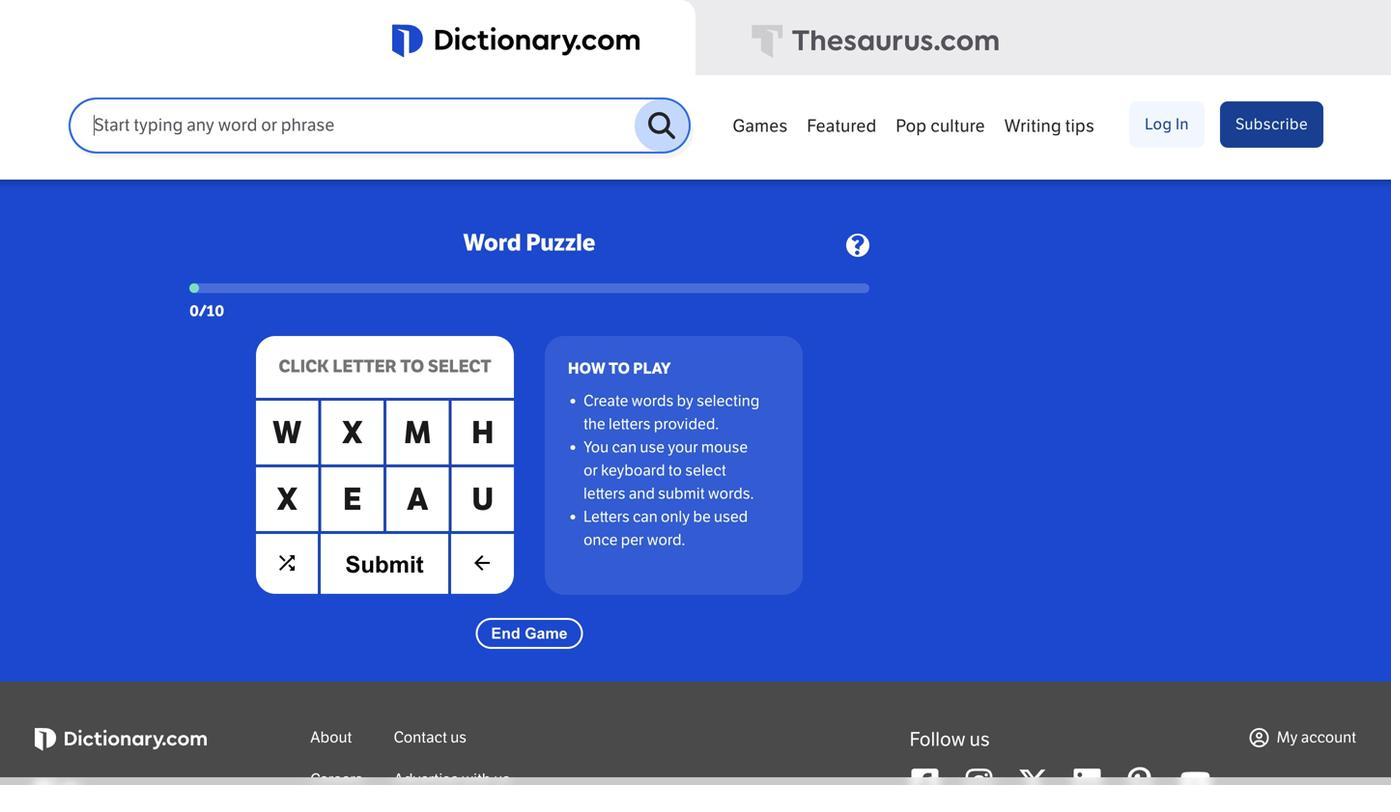 Task type: locate. For each thing, give the bounding box(es) containing it.
0 horizontal spatial x
[[277, 481, 298, 518]]

featured link
[[798, 106, 886, 143]]

subscribe button
[[1220, 101, 1324, 148]]

click
[[279, 357, 329, 377]]

x left e
[[277, 481, 298, 518]]

letters
[[609, 415, 651, 434], [584, 485, 626, 504]]

2 us from the left
[[970, 729, 990, 752]]

h button
[[452, 401, 514, 465]]

0 vertical spatial x button
[[321, 401, 384, 465]]

can down and
[[633, 508, 658, 527]]

switch site tab list
[[0, 0, 1391, 78]]

follow us
[[910, 729, 990, 752]]

1 vertical spatial x button
[[256, 468, 318, 532]]

create words by selecting the letters provided. you can use your mouse or keyboard to select letters and submit words. letters can only be used once per word.
[[584, 392, 760, 550]]

provided.
[[654, 415, 719, 434]]

10
[[206, 302, 224, 321]]

x button
[[321, 401, 384, 465], [256, 468, 318, 532]]

1 vertical spatial letters
[[584, 485, 626, 504]]

1 us from the left
[[450, 729, 467, 748]]

submit button
[[318, 535, 451, 595]]

puzzle
[[526, 229, 596, 257]]

https://www.thesaurus.com image
[[35, 779, 207, 786]]

1 horizontal spatial us
[[970, 729, 990, 752]]

submit
[[658, 485, 705, 504]]

us up instagram 'image'
[[970, 729, 990, 752]]

word
[[463, 229, 521, 257]]

to right how
[[609, 360, 630, 378]]

writing
[[1005, 116, 1062, 137]]

https://www.dictionary.com image
[[35, 729, 207, 752]]

by
[[677, 392, 694, 411]]

0 horizontal spatial us
[[450, 729, 467, 748]]

about link
[[310, 729, 352, 748]]

letters up letters
[[584, 485, 626, 504]]

featured
[[807, 116, 877, 137]]

u
[[472, 481, 494, 518]]

can
[[612, 438, 637, 457], [633, 508, 658, 527]]

w
[[273, 414, 302, 452]]

0 / 10
[[189, 302, 224, 321]]

1 vertical spatial can
[[633, 508, 658, 527]]

m
[[404, 414, 431, 452]]

us for follow us
[[970, 729, 990, 752]]

linkedin image
[[1072, 767, 1103, 786]]

us right contact
[[450, 729, 467, 748]]

0 vertical spatial x
[[342, 414, 363, 452]]

letters up use
[[609, 415, 651, 434]]

to
[[400, 357, 424, 377], [609, 360, 630, 378]]

e
[[343, 481, 362, 518]]

submit
[[345, 552, 424, 578]]

Start typing any word or phrase text field
[[71, 114, 635, 137]]

follow
[[910, 729, 966, 752]]

my account link
[[1250, 729, 1357, 748]]

to left select
[[400, 357, 424, 377]]

a button
[[386, 468, 449, 532]]

x button left m
[[321, 401, 384, 465]]

can up the 'keyboard' on the bottom
[[612, 438, 637, 457]]

mouse
[[701, 438, 748, 457]]

1 horizontal spatial to
[[609, 360, 630, 378]]

0 vertical spatial can
[[612, 438, 637, 457]]

selecting
[[697, 392, 760, 411]]

the
[[584, 415, 606, 434]]

my
[[1277, 729, 1298, 748]]

x
[[342, 414, 363, 452], [277, 481, 298, 518]]

x button left e
[[256, 468, 318, 532]]

tips
[[1065, 116, 1095, 137]]

end game button
[[476, 619, 583, 649]]

culture
[[931, 116, 985, 137]]

x right the w
[[342, 414, 363, 452]]

end game
[[491, 625, 568, 643]]

per
[[621, 531, 644, 550]]

log
[[1145, 115, 1172, 134]]

us
[[450, 729, 467, 748], [970, 729, 990, 752]]

0 horizontal spatial x button
[[256, 468, 318, 532]]

log in
[[1145, 115, 1189, 134]]

word.
[[647, 531, 685, 550]]

in
[[1176, 115, 1189, 134]]

subscribe
[[1236, 115, 1308, 134]]

log in button
[[1130, 101, 1205, 148]]



Task type: describe. For each thing, give the bounding box(es) containing it.
instagram image
[[964, 767, 995, 786]]

account
[[1301, 729, 1357, 748]]

my account
[[1277, 729, 1357, 748]]

keyboard
[[601, 462, 665, 480]]

used
[[714, 508, 748, 527]]

1 horizontal spatial x button
[[321, 401, 384, 465]]

w button
[[256, 401, 318, 465]]

to
[[668, 462, 682, 480]]

us for contact us
[[450, 729, 467, 748]]

0 vertical spatial letters
[[609, 415, 651, 434]]

click letter to select
[[279, 357, 491, 377]]

select
[[685, 462, 726, 480]]

words.
[[708, 485, 754, 504]]

word puzzle
[[463, 229, 596, 257]]

end
[[491, 625, 520, 643]]

1 horizontal spatial x
[[342, 414, 363, 452]]

contact us
[[394, 729, 467, 748]]

be
[[693, 508, 711, 527]]

games link
[[723, 106, 798, 143]]

games
[[733, 116, 788, 137]]

0
[[189, 302, 199, 321]]

h
[[472, 414, 494, 452]]

e button
[[321, 468, 384, 532]]

or
[[584, 462, 598, 480]]

facebook image
[[910, 767, 941, 786]]

pop culture link
[[886, 106, 995, 143]]

youtube image
[[1180, 767, 1211, 786]]

m button
[[386, 401, 449, 465]]

0 horizontal spatial to
[[400, 357, 424, 377]]

a
[[407, 481, 429, 518]]

your
[[668, 438, 698, 457]]

pop culture
[[896, 116, 985, 137]]

how
[[568, 360, 606, 378]]

about
[[310, 729, 352, 748]]

play
[[633, 360, 671, 378]]

game
[[525, 625, 568, 643]]

twitter image
[[1018, 767, 1049, 786]]

/
[[199, 302, 206, 321]]

letters
[[584, 508, 630, 527]]

contact
[[394, 729, 447, 748]]

words
[[632, 392, 674, 411]]

letter
[[333, 357, 397, 377]]

select
[[428, 357, 491, 377]]

pages menu element
[[723, 99, 1324, 180]]

pinterest image
[[1126, 767, 1157, 786]]

u button
[[452, 468, 514, 532]]

you
[[584, 438, 609, 457]]

create
[[584, 392, 628, 411]]

writing tips link
[[995, 106, 1104, 143]]

pop
[[896, 116, 927, 137]]

how to play
[[568, 360, 671, 378]]

contact us link
[[394, 729, 467, 748]]

use
[[640, 438, 665, 457]]

and
[[629, 485, 655, 504]]

1 vertical spatial x
[[277, 481, 298, 518]]

only
[[661, 508, 690, 527]]

once
[[584, 531, 618, 550]]

writing tips
[[1005, 116, 1095, 137]]



Task type: vqa. For each thing, say whether or not it's contained in the screenshot.
Email Address *
no



